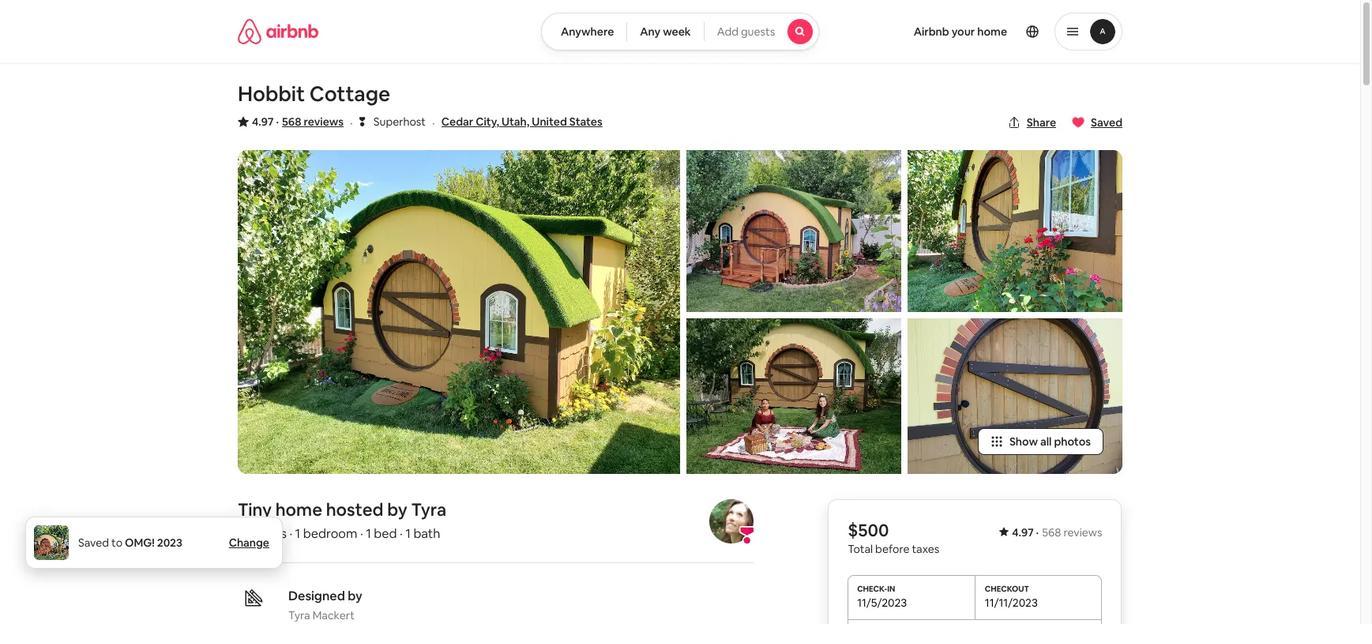 Task type: describe. For each thing, give the bounding box(es) containing it.
0 horizontal spatial 4.97
[[252, 115, 274, 129]]

hobbit cottage image 2 image
[[687, 150, 901, 312]]

0 horizontal spatial 568
[[282, 115, 301, 129]]

$500 total before taxes
[[847, 519, 939, 556]]

show all photos button
[[978, 428, 1104, 455]]

hobbit cottage
[[238, 81, 390, 107]]

hobbit cottage image 3 image
[[687, 318, 901, 474]]

tyra
[[288, 608, 310, 623]]

any week button
[[627, 13, 704, 51]]

· cedar city, utah, united states
[[432, 115, 603, 131]]

saved for saved
[[1091, 115, 1123, 130]]

by
[[348, 588, 362, 604]]

2023
[[157, 536, 182, 550]]

share button
[[1002, 109, 1063, 136]]

· left bedroom
[[289, 525, 292, 542]]

by tyra
[[387, 499, 447, 521]]

taxes
[[912, 542, 939, 556]]

all
[[1040, 435, 1052, 449]]

any
[[640, 24, 661, 39]]

saved to omg! 2023
[[78, 536, 182, 550]]

profile element
[[838, 0, 1123, 63]]

guests inside tiny home hosted by tyra 2 guests · 1 bedroom · 1 bed · 1 bath
[[248, 525, 287, 542]]

mackert
[[313, 608, 355, 623]]

city,
[[476, 115, 499, 129]]

1 vertical spatial reviews
[[1063, 525, 1102, 540]]

· left cedar
[[432, 115, 435, 131]]

airbnb your home
[[914, 24, 1007, 39]]

11/5/2023
[[857, 596, 907, 610]]

2
[[238, 525, 245, 542]]

omg!
[[125, 536, 155, 550]]

guests inside button
[[741, 24, 775, 39]]

tiny
[[238, 499, 272, 521]]

photos
[[1054, 435, 1091, 449]]

add guests
[[717, 24, 775, 39]]

total
[[847, 542, 873, 556]]

saved button
[[1066, 109, 1129, 136]]

to
[[111, 536, 123, 550]]

show
[[1010, 435, 1038, 449]]

1 vertical spatial 4.97 · 568 reviews
[[1012, 525, 1102, 540]]

0 vertical spatial reviews
[[304, 115, 344, 129]]

home inside tiny home hosted by tyra 2 guests · 1 bedroom · 1 bed · 1 bath
[[275, 499, 322, 521]]

week
[[663, 24, 691, 39]]

cedar
[[441, 115, 473, 129]]

share
[[1027, 115, 1056, 130]]

add guests button
[[704, 13, 819, 51]]



Task type: locate. For each thing, give the bounding box(es) containing it.
guests
[[741, 24, 775, 39], [248, 525, 287, 542]]

your
[[952, 24, 975, 39]]

guests right add
[[741, 24, 775, 39]]

designed
[[288, 588, 345, 604]]

0 vertical spatial 4.97
[[252, 115, 274, 129]]

󰀃
[[359, 114, 365, 129]]

·
[[276, 115, 279, 129], [350, 115, 353, 131], [432, 115, 435, 131], [289, 525, 292, 542], [360, 525, 363, 542], [400, 525, 403, 542], [1036, 525, 1039, 540]]

· left 󰀃 at the left top of page
[[350, 115, 353, 131]]

home inside profile element
[[977, 24, 1007, 39]]

1 vertical spatial 568
[[1042, 525, 1061, 540]]

saved inside 'button'
[[1091, 115, 1123, 130]]

home up bedroom
[[275, 499, 322, 521]]

· right bed
[[400, 525, 403, 542]]

saved for saved to omg! 2023
[[78, 536, 109, 550]]

1 left the bath
[[406, 525, 411, 542]]

designed by tyra mackert
[[288, 588, 362, 623]]

0 horizontal spatial saved
[[78, 536, 109, 550]]

airbnb your home link
[[904, 15, 1017, 48]]

saved right share
[[1091, 115, 1123, 130]]

568
[[282, 115, 301, 129], [1042, 525, 1061, 540]]

0 vertical spatial home
[[977, 24, 1007, 39]]

0 vertical spatial saved
[[1091, 115, 1123, 130]]

0 horizontal spatial 4.97 · 568 reviews
[[252, 115, 344, 129]]

4.97 up 11/11/2023 at the right
[[1012, 525, 1033, 540]]

1 horizontal spatial guests
[[741, 24, 775, 39]]

bedroom
[[303, 525, 357, 542]]

superhost
[[374, 115, 426, 129]]

saved
[[1091, 115, 1123, 130], [78, 536, 109, 550]]

None search field
[[541, 13, 819, 51]]

add
[[717, 24, 739, 39]]

1 horizontal spatial 4.97 · 568 reviews
[[1012, 525, 1102, 540]]

0 vertical spatial 4.97 · 568 reviews
[[252, 115, 344, 129]]

1 vertical spatial saved
[[78, 536, 109, 550]]

2 1 from the left
[[366, 525, 371, 542]]

· down hobbit
[[276, 115, 279, 129]]

before
[[875, 542, 909, 556]]

reviews
[[304, 115, 344, 129], [1063, 525, 1102, 540]]

1 horizontal spatial reviews
[[1063, 525, 1102, 540]]

0 horizontal spatial home
[[275, 499, 322, 521]]

bed
[[374, 525, 397, 542]]

hobbit cottage image 5 image
[[908, 318, 1123, 474]]

change
[[229, 536, 269, 550]]

1 horizontal spatial 1
[[366, 525, 371, 542]]

1 1 from the left
[[295, 525, 300, 542]]

anywhere
[[561, 24, 614, 39]]

any week
[[640, 24, 691, 39]]

bath
[[414, 525, 440, 542]]

4.97
[[252, 115, 274, 129], [1012, 525, 1033, 540]]

2 horizontal spatial 1
[[406, 525, 411, 542]]

1 left bedroom
[[295, 525, 300, 542]]

saved left to
[[78, 536, 109, 550]]

tyra is a superhost. learn more about tyra. image
[[710, 499, 754, 544], [710, 499, 754, 544]]

1 horizontal spatial 4.97
[[1012, 525, 1033, 540]]

1 horizontal spatial 568
[[1042, 525, 1061, 540]]

states
[[569, 115, 603, 129]]

0 vertical spatial guests
[[741, 24, 775, 39]]

· left bed
[[360, 525, 363, 542]]

· up 11/11/2023 at the right
[[1036, 525, 1039, 540]]

1 vertical spatial 4.97
[[1012, 525, 1033, 540]]

united
[[532, 115, 567, 129]]

3 1 from the left
[[406, 525, 411, 542]]

1 vertical spatial home
[[275, 499, 322, 521]]

hosted
[[326, 499, 384, 521]]

anywhere button
[[541, 13, 628, 51]]

hobbit cottage image 4 image
[[908, 150, 1123, 312]]

change button
[[229, 536, 269, 550]]

1 horizontal spatial saved
[[1091, 115, 1123, 130]]

airbnb
[[914, 24, 949, 39]]

1 left bed
[[366, 525, 371, 542]]

4.97 down hobbit
[[252, 115, 274, 129]]

cedar city, utah, united states button
[[441, 112, 603, 131]]

0 horizontal spatial guests
[[248, 525, 287, 542]]

home right your in the right top of the page
[[977, 24, 1007, 39]]

guests right 2 in the bottom of the page
[[248, 525, 287, 542]]

1 horizontal spatial home
[[977, 24, 1007, 39]]

1 vertical spatial guests
[[248, 525, 287, 542]]

4.97 · 568 reviews
[[252, 115, 344, 129], [1012, 525, 1102, 540]]

hobbit cottage image 1 image
[[238, 150, 680, 474]]

0 vertical spatial 568
[[282, 115, 301, 129]]

tiny home hosted by tyra 2 guests · 1 bedroom · 1 bed · 1 bath
[[238, 499, 447, 542]]

utah,
[[502, 115, 530, 129]]

568 reviews button
[[282, 114, 344, 130]]

0 horizontal spatial reviews
[[304, 115, 344, 129]]

none search field containing anywhere
[[541, 13, 819, 51]]

11/11/2023
[[985, 596, 1038, 610]]

0 horizontal spatial 1
[[295, 525, 300, 542]]

home
[[977, 24, 1007, 39], [275, 499, 322, 521]]

$500
[[847, 519, 889, 541]]

hobbit
[[238, 81, 305, 107]]

cottage
[[309, 81, 390, 107]]

1
[[295, 525, 300, 542], [366, 525, 371, 542], [406, 525, 411, 542]]

show all photos
[[1010, 435, 1091, 449]]



Task type: vqa. For each thing, say whether or not it's contained in the screenshot.
Meeting Bleatings 
  with Fergus the Naughty Sheep group
no



